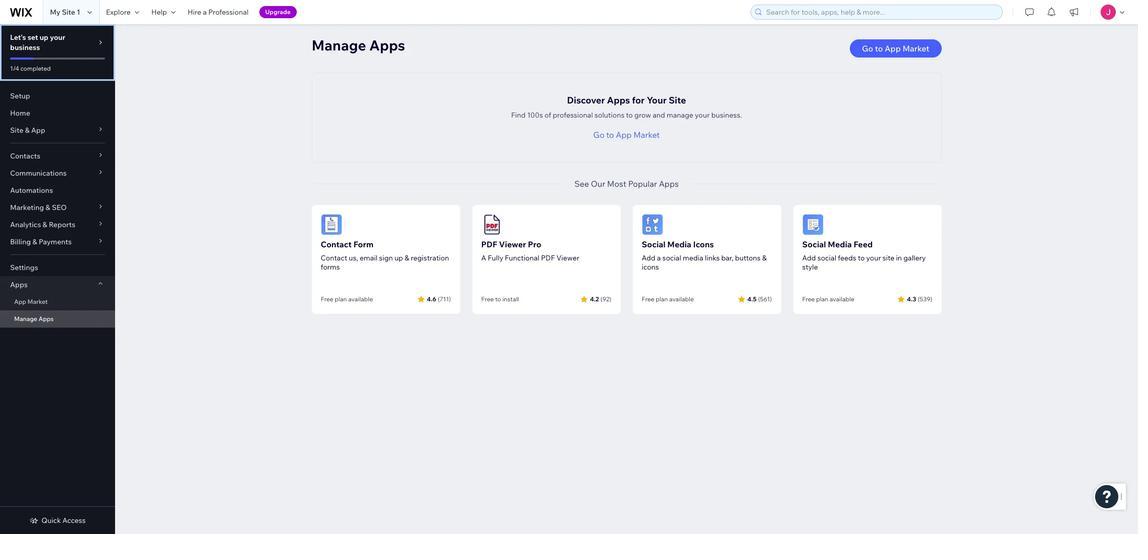 Task type: vqa. For each thing, say whether or not it's contained in the screenshot.


Task type: locate. For each thing, give the bounding box(es) containing it.
free plan available down forms
[[321, 295, 373, 303]]

0 horizontal spatial social
[[642, 239, 666, 249]]

free down style
[[802, 295, 815, 303]]

app
[[885, 43, 901, 54], [31, 126, 45, 135], [616, 130, 632, 140], [14, 298, 26, 305]]

1 social from the left
[[642, 239, 666, 249]]

1 horizontal spatial plan
[[656, 295, 668, 303]]

to
[[875, 43, 883, 54], [626, 111, 633, 120], [606, 130, 614, 140], [858, 253, 865, 262], [495, 295, 501, 303]]

media inside social media feed add social feeds to your site in gallery style
[[828, 239, 852, 249]]

2 social from the left
[[818, 253, 837, 262]]

go to app market button
[[850, 39, 942, 58], [593, 129, 660, 141]]

communications button
[[0, 165, 115, 182]]

free down forms
[[321, 295, 333, 303]]

available down feeds
[[830, 295, 855, 303]]

forms
[[321, 262, 340, 272]]

pdf down pro
[[541, 253, 555, 262]]

1 available from the left
[[348, 295, 373, 303]]

add
[[642, 253, 656, 262], [802, 253, 816, 262]]

2 social from the left
[[802, 239, 826, 249]]

your
[[50, 33, 65, 42], [695, 111, 710, 120], [866, 253, 881, 262]]

add inside social media feed add social feeds to your site in gallery style
[[802, 253, 816, 262]]

1 plan from the left
[[335, 295, 347, 303]]

3 free from the left
[[642, 295, 654, 303]]

1 horizontal spatial add
[[802, 253, 816, 262]]

free for social media icons
[[642, 295, 654, 303]]

3 plan from the left
[[816, 295, 829, 303]]

1 vertical spatial go
[[593, 130, 605, 140]]

2 media from the left
[[828, 239, 852, 249]]

quick access button
[[29, 516, 86, 525]]

site left 1
[[62, 8, 75, 17]]

& down the home
[[25, 126, 30, 135]]

2 available from the left
[[669, 295, 694, 303]]

media up feeds
[[828, 239, 852, 249]]

available down media
[[669, 295, 694, 303]]

gallery
[[904, 253, 926, 262]]

0 horizontal spatial available
[[348, 295, 373, 303]]

& right the billing in the left of the page
[[32, 237, 37, 246]]

go to app market down the grow at the top of page
[[593, 130, 660, 140]]

1 vertical spatial go to app market button
[[593, 129, 660, 141]]

automations
[[10, 186, 53, 195]]

contact down contact form logo
[[321, 239, 352, 249]]

1 free from the left
[[321, 295, 333, 303]]

0 vertical spatial up
[[40, 33, 48, 42]]

& left reports
[[43, 220, 47, 229]]

plan for icons
[[656, 295, 668, 303]]

to down feed
[[858, 253, 865, 262]]

1 horizontal spatial manage
[[312, 36, 366, 54]]

settings link
[[0, 259, 115, 276]]

automations link
[[0, 182, 115, 199]]

0 horizontal spatial manage
[[14, 315, 37, 323]]

a inside "link"
[[203, 8, 207, 17]]

2 free plan available from the left
[[642, 295, 694, 303]]

0 horizontal spatial your
[[50, 33, 65, 42]]

let's set up your business
[[10, 33, 65, 52]]

see our most popular apps
[[575, 179, 679, 189]]

registration
[[411, 253, 449, 262]]

Search for tools, apps, help & more... field
[[763, 5, 1000, 19]]

1 vertical spatial go to app market
[[593, 130, 660, 140]]

1 horizontal spatial social
[[802, 239, 826, 249]]

social left feeds
[[818, 253, 837, 262]]

0 vertical spatial go to app market
[[862, 43, 930, 54]]

0 horizontal spatial plan
[[335, 295, 347, 303]]

my site 1
[[50, 8, 80, 17]]

0 horizontal spatial a
[[203, 8, 207, 17]]

1 horizontal spatial social
[[818, 253, 837, 262]]

0 horizontal spatial manage apps
[[14, 315, 54, 323]]

plan for feed
[[816, 295, 829, 303]]

0 vertical spatial manage apps
[[312, 36, 405, 54]]

free plan available for feed
[[802, 295, 855, 303]]

add for social media feed
[[802, 253, 816, 262]]

plan for contact
[[335, 295, 347, 303]]

available down us,
[[348, 295, 373, 303]]

1 vertical spatial up
[[395, 253, 403, 262]]

social inside the social media icons add a social media links bar, buttons & icons
[[642, 239, 666, 249]]

0 horizontal spatial viewer
[[499, 239, 526, 249]]

social media feed logo image
[[802, 214, 824, 235]]

free for social media feed
[[802, 295, 815, 303]]

up inside let's set up your business
[[40, 33, 48, 42]]

1 horizontal spatial viewer
[[557, 253, 579, 262]]

to left install
[[495, 295, 501, 303]]

1 vertical spatial a
[[657, 253, 661, 262]]

available
[[348, 295, 373, 303], [669, 295, 694, 303], [830, 295, 855, 303]]

free left install
[[481, 295, 494, 303]]

sidebar element
[[0, 24, 115, 534]]

media up media
[[667, 239, 691, 249]]

social media icons add a social media links bar, buttons & icons
[[642, 239, 767, 272]]

up right the set
[[40, 33, 48, 42]]

manage apps link
[[0, 310, 115, 328]]

& for billing
[[32, 237, 37, 246]]

2 horizontal spatial available
[[830, 295, 855, 303]]

1 horizontal spatial up
[[395, 253, 403, 262]]

free to install
[[481, 295, 519, 303]]

home
[[10, 109, 30, 118]]

go down solutions
[[593, 130, 605, 140]]

media
[[667, 239, 691, 249], [828, 239, 852, 249]]

0 horizontal spatial media
[[667, 239, 691, 249]]

1 horizontal spatial manage apps
[[312, 36, 405, 54]]

1 vertical spatial manage
[[14, 315, 37, 323]]

add inside the social media icons add a social media links bar, buttons & icons
[[642, 253, 656, 262]]

site inside site & app popup button
[[10, 126, 23, 135]]

contacts
[[10, 151, 40, 161]]

to left the grow at the top of page
[[626, 111, 633, 120]]

1 horizontal spatial a
[[657, 253, 661, 262]]

1 media from the left
[[667, 239, 691, 249]]

2 horizontal spatial site
[[669, 94, 686, 106]]

4 free from the left
[[802, 295, 815, 303]]

free plan available
[[321, 295, 373, 303], [642, 295, 694, 303], [802, 295, 855, 303]]

0 vertical spatial market
[[903, 43, 930, 54]]

a right hire
[[203, 8, 207, 17]]

3 free plan available from the left
[[802, 295, 855, 303]]

0 horizontal spatial add
[[642, 253, 656, 262]]

&
[[25, 126, 30, 135], [46, 203, 50, 212], [43, 220, 47, 229], [32, 237, 37, 246], [405, 253, 409, 262], [762, 253, 767, 262]]

site down the home
[[10, 126, 23, 135]]

1 horizontal spatial free plan available
[[642, 295, 694, 303]]

contact form logo image
[[321, 214, 342, 235]]

4.3
[[907, 295, 916, 303]]

app down solutions
[[616, 130, 632, 140]]

1 horizontal spatial go to app market
[[862, 43, 930, 54]]

market for top go to app market button
[[903, 43, 930, 54]]

media for feed
[[828, 239, 852, 249]]

market down the grow at the top of page
[[634, 130, 660, 140]]

1 horizontal spatial your
[[695, 111, 710, 120]]

1 contact from the top
[[321, 239, 352, 249]]

add down social media icons logo
[[642, 253, 656, 262]]

viewer right functional
[[557, 253, 579, 262]]

& right buttons
[[762, 253, 767, 262]]

0 vertical spatial go
[[862, 43, 873, 54]]

manage
[[667, 111, 694, 120]]

media inside the social media icons add a social media links bar, buttons & icons
[[667, 239, 691, 249]]

& right sign
[[405, 253, 409, 262]]

& inside dropdown button
[[32, 237, 37, 246]]

0 vertical spatial a
[[203, 8, 207, 17]]

0 horizontal spatial up
[[40, 33, 48, 42]]

app down home link
[[31, 126, 45, 135]]

go to app market
[[862, 43, 930, 54], [593, 130, 660, 140]]

1 vertical spatial manage apps
[[14, 315, 54, 323]]

1 horizontal spatial media
[[828, 239, 852, 249]]

setup link
[[0, 87, 115, 104]]

your right the set
[[50, 33, 65, 42]]

0 horizontal spatial go
[[593, 130, 605, 140]]

analytics & reports
[[10, 220, 75, 229]]

see
[[575, 179, 589, 189]]

contact
[[321, 239, 352, 249], [321, 253, 347, 262]]

0 vertical spatial your
[[50, 33, 65, 42]]

market down apps dropdown button
[[28, 298, 48, 305]]

social left media
[[663, 253, 681, 262]]

1 add from the left
[[642, 253, 656, 262]]

0 horizontal spatial site
[[10, 126, 23, 135]]

1
[[77, 8, 80, 17]]

site up manage
[[669, 94, 686, 106]]

viewer up functional
[[499, 239, 526, 249]]

social inside social media feed add social feeds to your site in gallery style
[[802, 239, 826, 249]]

your
[[647, 94, 667, 106]]

& inside the social media icons add a social media links bar, buttons & icons
[[762, 253, 767, 262]]

0 vertical spatial viewer
[[499, 239, 526, 249]]

1 horizontal spatial market
[[634, 130, 660, 140]]

2 horizontal spatial market
[[903, 43, 930, 54]]

apps
[[369, 36, 405, 54], [607, 94, 630, 106], [659, 179, 679, 189], [10, 280, 28, 289], [39, 315, 54, 323]]

1 vertical spatial your
[[695, 111, 710, 120]]

apps inside "link"
[[39, 315, 54, 323]]

icons
[[642, 262, 659, 272]]

2 plan from the left
[[656, 295, 668, 303]]

& inside dropdown button
[[43, 220, 47, 229]]

discover apps for your site find 100s of professional solutions to grow and manage your business.
[[511, 94, 742, 120]]

0 vertical spatial go to app market button
[[850, 39, 942, 58]]

0 horizontal spatial market
[[28, 298, 48, 305]]

3 available from the left
[[830, 295, 855, 303]]

free plan available down style
[[802, 295, 855, 303]]

0 horizontal spatial pdf
[[481, 239, 497, 249]]

apps inside dropdown button
[[10, 280, 28, 289]]

viewer
[[499, 239, 526, 249], [557, 253, 579, 262]]

& inside contact form contact us, email sign up & registration forms
[[405, 253, 409, 262]]

& left seo at the left top
[[46, 203, 50, 212]]

social
[[642, 239, 666, 249], [802, 239, 826, 249]]

go to app market button down search for tools, apps, help & more... field
[[850, 39, 942, 58]]

(539)
[[918, 295, 933, 303]]

apps inside discover apps for your site find 100s of professional solutions to grow and manage your business.
[[607, 94, 630, 106]]

1 horizontal spatial available
[[669, 295, 694, 303]]

plan down style
[[816, 295, 829, 303]]

up right sign
[[395, 253, 403, 262]]

a
[[203, 8, 207, 17], [657, 253, 661, 262]]

0 horizontal spatial social
[[663, 253, 681, 262]]

1 free plan available from the left
[[321, 295, 373, 303]]

a down social media icons logo
[[657, 253, 661, 262]]

form
[[354, 239, 374, 249]]

1 social from the left
[[663, 253, 681, 262]]

2 horizontal spatial plan
[[816, 295, 829, 303]]

pdf up a
[[481, 239, 497, 249]]

free down icons
[[642, 295, 654, 303]]

plan down forms
[[335, 295, 347, 303]]

1 horizontal spatial pdf
[[541, 253, 555, 262]]

plan down icons
[[656, 295, 668, 303]]

1 vertical spatial contact
[[321, 253, 347, 262]]

social for social media feed
[[802, 239, 826, 249]]

contact left us,
[[321, 253, 347, 262]]

your right manage
[[695, 111, 710, 120]]

pdf
[[481, 239, 497, 249], [541, 253, 555, 262]]

add down social media feed logo at top
[[802, 253, 816, 262]]

2 vertical spatial market
[[28, 298, 48, 305]]

go down search for tools, apps, help & more... field
[[862, 43, 873, 54]]

social down social media icons logo
[[642, 239, 666, 249]]

1 vertical spatial market
[[634, 130, 660, 140]]

1 horizontal spatial go to app market button
[[850, 39, 942, 58]]

fully
[[488, 253, 503, 262]]

manage apps inside "link"
[[14, 315, 54, 323]]

2 free from the left
[[481, 295, 494, 303]]

social inside the social media icons add a social media links bar, buttons & icons
[[663, 253, 681, 262]]

2 horizontal spatial free plan available
[[802, 295, 855, 303]]

go
[[862, 43, 873, 54], [593, 130, 605, 140]]

app down search for tools, apps, help & more... field
[[885, 43, 901, 54]]

settings
[[10, 263, 38, 272]]

your left site
[[866, 253, 881, 262]]

1 horizontal spatial site
[[62, 8, 75, 17]]

free plan available down icons
[[642, 295, 694, 303]]

social media icons logo image
[[642, 214, 663, 235]]

market down search for tools, apps, help & more... field
[[903, 43, 930, 54]]

market inside sidebar element
[[28, 298, 48, 305]]

0 horizontal spatial free plan available
[[321, 295, 373, 303]]

1 vertical spatial site
[[669, 94, 686, 106]]

discover
[[567, 94, 605, 106]]

2 add from the left
[[802, 253, 816, 262]]

2 contact from the top
[[321, 253, 347, 262]]

4.6 (711)
[[427, 295, 451, 303]]

a inside the social media icons add a social media links bar, buttons & icons
[[657, 253, 661, 262]]

your inside social media feed add social feeds to your site in gallery style
[[866, 253, 881, 262]]

billing & payments button
[[0, 233, 115, 250]]

analytics
[[10, 220, 41, 229]]

market
[[903, 43, 930, 54], [634, 130, 660, 140], [28, 298, 48, 305]]

2 vertical spatial site
[[10, 126, 23, 135]]

0 vertical spatial contact
[[321, 239, 352, 249]]

and
[[653, 111, 665, 120]]

go to app market button down the grow at the top of page
[[593, 129, 660, 141]]

2 horizontal spatial your
[[866, 253, 881, 262]]

go to app market down search for tools, apps, help & more... field
[[862, 43, 930, 54]]

1 vertical spatial viewer
[[557, 253, 579, 262]]

2 vertical spatial your
[[866, 253, 881, 262]]

social down social media feed logo at top
[[802, 239, 826, 249]]

hire a professional
[[188, 8, 249, 17]]



Task type: describe. For each thing, give the bounding box(es) containing it.
(711)
[[438, 295, 451, 303]]

to down solutions
[[606, 130, 614, 140]]

4.2
[[590, 295, 599, 303]]

functional
[[505, 253, 540, 262]]

free plan available for contact
[[321, 295, 373, 303]]

media for icons
[[667, 239, 691, 249]]

4.6
[[427, 295, 436, 303]]

of
[[545, 111, 551, 120]]

analytics & reports button
[[0, 216, 115, 233]]

style
[[802, 262, 818, 272]]

site
[[883, 253, 895, 262]]

0 horizontal spatial go to app market
[[593, 130, 660, 140]]

(92)
[[601, 295, 612, 303]]

feeds
[[838, 253, 857, 262]]

payments
[[39, 237, 72, 246]]

most
[[607, 179, 626, 189]]

professional
[[208, 8, 249, 17]]

& for marketing
[[46, 203, 50, 212]]

let's
[[10, 33, 26, 42]]

for
[[632, 94, 645, 106]]

buttons
[[735, 253, 761, 262]]

business.
[[711, 111, 742, 120]]

& for site
[[25, 126, 30, 135]]

seo
[[52, 203, 67, 212]]

my
[[50, 8, 60, 17]]

reports
[[49, 220, 75, 229]]

marketing
[[10, 203, 44, 212]]

available for contact
[[348, 295, 373, 303]]

pdf viewer pro a fully functional pdf viewer
[[481, 239, 579, 262]]

professional
[[553, 111, 593, 120]]

completed
[[20, 65, 51, 72]]

billing & payments
[[10, 237, 72, 246]]

0 vertical spatial site
[[62, 8, 75, 17]]

quick
[[42, 516, 61, 525]]

grow
[[635, 111, 651, 120]]

upgrade button
[[259, 6, 297, 18]]

your inside let's set up your business
[[50, 33, 65, 42]]

links
[[705, 253, 720, 262]]

marketing & seo
[[10, 203, 67, 212]]

home link
[[0, 104, 115, 122]]

1 horizontal spatial go
[[862, 43, 873, 54]]

popular
[[628, 179, 657, 189]]

set
[[28, 33, 38, 42]]

in
[[896, 253, 902, 262]]

sign
[[379, 253, 393, 262]]

icons
[[693, 239, 714, 249]]

4.5 (561)
[[748, 295, 772, 303]]

your inside discover apps for your site find 100s of professional solutions to grow and manage your business.
[[695, 111, 710, 120]]

to down search for tools, apps, help & more... field
[[875, 43, 883, 54]]

app market link
[[0, 293, 115, 310]]

free for contact form
[[321, 295, 333, 303]]

help
[[151, 8, 167, 17]]

free for pdf viewer pro
[[481, 295, 494, 303]]

4.3 (539)
[[907, 295, 933, 303]]

site & app button
[[0, 122, 115, 139]]

market for leftmost go to app market button
[[634, 130, 660, 140]]

app market
[[14, 298, 48, 305]]

us,
[[349, 253, 358, 262]]

explore
[[106, 8, 131, 17]]

media
[[683, 253, 703, 262]]

(561)
[[758, 295, 772, 303]]

contacts button
[[0, 147, 115, 165]]

0 vertical spatial manage
[[312, 36, 366, 54]]

hire a professional link
[[182, 0, 255, 24]]

upgrade
[[265, 8, 291, 16]]

solutions
[[595, 111, 625, 120]]

hire
[[188, 8, 201, 17]]

feed
[[854, 239, 873, 249]]

1/4 completed
[[10, 65, 51, 72]]

billing
[[10, 237, 31, 246]]

a
[[481, 253, 486, 262]]

to inside discover apps for your site find 100s of professional solutions to grow and manage your business.
[[626, 111, 633, 120]]

0 horizontal spatial go to app market button
[[593, 129, 660, 141]]

manage inside "link"
[[14, 315, 37, 323]]

app inside popup button
[[31, 126, 45, 135]]

to inside social media feed add social feeds to your site in gallery style
[[858, 253, 865, 262]]

access
[[62, 516, 86, 525]]

4.2 (92)
[[590, 295, 612, 303]]

help button
[[145, 0, 182, 24]]

app down settings
[[14, 298, 26, 305]]

our
[[591, 179, 605, 189]]

quick access
[[42, 516, 86, 525]]

setup
[[10, 91, 30, 100]]

email
[[360, 253, 378, 262]]

install
[[502, 295, 519, 303]]

pro
[[528, 239, 541, 249]]

marketing & seo button
[[0, 199, 115, 216]]

apps button
[[0, 276, 115, 293]]

1 vertical spatial pdf
[[541, 253, 555, 262]]

up inside contact form contact us, email sign up & registration forms
[[395, 253, 403, 262]]

free plan available for icons
[[642, 295, 694, 303]]

social inside social media feed add social feeds to your site in gallery style
[[818, 253, 837, 262]]

& for analytics
[[43, 220, 47, 229]]

social for social media icons
[[642, 239, 666, 249]]

social media feed add social feeds to your site in gallery style
[[802, 239, 926, 272]]

communications
[[10, 169, 67, 178]]

4.5
[[748, 295, 757, 303]]

business
[[10, 43, 40, 52]]

0 vertical spatial pdf
[[481, 239, 497, 249]]

pdf viewer pro logo image
[[481, 214, 503, 235]]

find
[[511, 111, 526, 120]]

available for feed
[[830, 295, 855, 303]]

1/4
[[10, 65, 19, 72]]

add for social media icons
[[642, 253, 656, 262]]

site inside discover apps for your site find 100s of professional solutions to grow and manage your business.
[[669, 94, 686, 106]]

available for icons
[[669, 295, 694, 303]]

contact form contact us, email sign up & registration forms
[[321, 239, 449, 272]]

100s
[[527, 111, 543, 120]]



